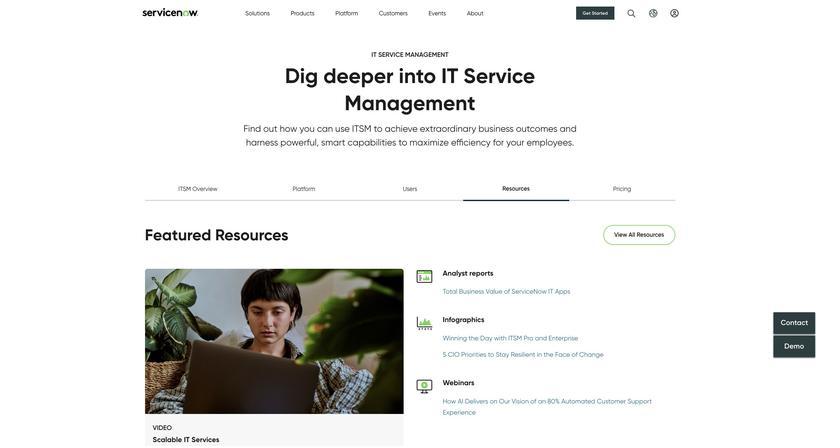 Task type: locate. For each thing, give the bounding box(es) containing it.
about
[[467, 10, 484, 17]]

solutions button
[[245, 9, 270, 18]]

of
[[504, 288, 510, 296], [572, 351, 578, 359], [530, 398, 536, 405]]

it service management
[[371, 51, 449, 59]]

and up employees.
[[560, 123, 577, 134]]

products
[[291, 10, 314, 17]]

5 cio priorities to stay resilient in the face of change link
[[443, 351, 604, 359]]

of right value
[[504, 288, 510, 296]]

1 horizontal spatial service
[[463, 63, 535, 89]]

delivers
[[465, 398, 488, 405]]

how
[[280, 123, 297, 134]]

pro
[[524, 335, 533, 342]]

0 vertical spatial itsm
[[352, 123, 371, 134]]

find
[[243, 123, 261, 134]]

it right into on the top
[[441, 63, 458, 89]]

extraordinary
[[420, 123, 476, 134]]

itsm up capabilities
[[352, 123, 371, 134]]

0 vertical spatial the
[[469, 335, 479, 342]]

and right pro
[[535, 335, 547, 342]]

itsm
[[352, 123, 371, 134], [508, 335, 522, 342]]

in
[[537, 351, 542, 359]]

contact
[[781, 319, 808, 328]]

value
[[486, 288, 502, 296]]

1 vertical spatial and
[[535, 335, 547, 342]]

it inside dig deeper into it service management
[[441, 63, 458, 89]]

resources
[[215, 225, 288, 245]]

with
[[494, 335, 507, 342]]

events
[[429, 10, 446, 17]]

1 vertical spatial of
[[572, 351, 578, 359]]

management up achieve
[[345, 90, 475, 116]]

management up into on the top
[[405, 51, 449, 59]]

to down achieve
[[399, 137, 407, 148]]

of left an
[[530, 398, 536, 405]]

harness
[[246, 137, 278, 148]]

deeper
[[323, 63, 394, 89]]

powerful,
[[280, 137, 319, 148]]

itsm left pro
[[508, 335, 522, 342]]

winning the day with itsm pro and enterprise
[[443, 335, 578, 342]]

0 horizontal spatial of
[[504, 288, 510, 296]]

0 vertical spatial and
[[560, 123, 577, 134]]

to up capabilities
[[374, 123, 382, 134]]

how ai delivers on our vision of an 80% automated customer support experience
[[443, 398, 652, 417]]

1 horizontal spatial itsm
[[508, 335, 522, 342]]

80%
[[547, 398, 560, 405]]

management
[[405, 51, 449, 59], [345, 90, 475, 116]]

0 horizontal spatial to
[[374, 123, 382, 134]]

customers
[[379, 10, 408, 17]]

change
[[579, 351, 604, 359]]

scalable it services
[[153, 436, 219, 445]]

1 vertical spatial to
[[399, 137, 407, 148]]

efficiency
[[451, 137, 491, 148]]

use
[[335, 123, 350, 134]]

you
[[300, 123, 315, 134]]

get started link
[[576, 7, 614, 20]]

it
[[371, 51, 377, 59], [441, 63, 458, 89], [548, 288, 553, 296], [184, 436, 190, 445]]

to left stay
[[488, 351, 494, 359]]

0 horizontal spatial service
[[378, 51, 404, 59]]

itsm inside find out how you can use itsm to achieve extraordinary business outcomes and harness powerful, smart capabilities to maximize efficiency for your employees.
[[352, 123, 371, 134]]

to
[[374, 123, 382, 134], [399, 137, 407, 148], [488, 351, 494, 359]]

2 horizontal spatial of
[[572, 351, 578, 359]]

analyst
[[443, 269, 468, 278]]

2 vertical spatial to
[[488, 351, 494, 359]]

into
[[399, 63, 436, 89]]

2 horizontal spatial to
[[488, 351, 494, 359]]

the left day at the right bottom of the page
[[469, 335, 479, 342]]

can
[[317, 123, 333, 134]]

2 vertical spatial of
[[530, 398, 536, 405]]

and inside find out how you can use itsm to achieve extraordinary business outcomes and harness powerful, smart capabilities to maximize efficiency for your employees.
[[560, 123, 577, 134]]

1 horizontal spatial of
[[530, 398, 536, 405]]

1 horizontal spatial the
[[544, 351, 553, 359]]

servicenow
[[512, 288, 547, 296]]

1 horizontal spatial to
[[399, 137, 407, 148]]

servicenow image
[[142, 8, 199, 16]]

the
[[469, 335, 479, 342], [544, 351, 553, 359]]

1 vertical spatial itsm
[[508, 335, 522, 342]]

management inside dig deeper into it service management
[[345, 90, 475, 116]]

face
[[555, 351, 570, 359]]

service
[[378, 51, 404, 59], [463, 63, 535, 89]]

employees.
[[527, 137, 574, 148]]

demo
[[784, 342, 804, 351]]

and
[[560, 123, 577, 134], [535, 335, 547, 342]]

customers button
[[379, 9, 408, 18]]

1 vertical spatial service
[[463, 63, 535, 89]]

products button
[[291, 9, 314, 18]]

get started
[[583, 10, 608, 16]]

0 horizontal spatial the
[[469, 335, 479, 342]]

5 cio priorities to stay resilient in the face of change
[[443, 351, 604, 359]]

video
[[153, 424, 172, 432]]

analyst reports
[[443, 269, 493, 278]]

priorities
[[461, 351, 486, 359]]

total business value of servicenow it apps link
[[443, 288, 570, 296]]

0 horizontal spatial and
[[535, 335, 547, 342]]

0 vertical spatial of
[[504, 288, 510, 296]]

about button
[[467, 9, 484, 18]]

of right "face"
[[572, 351, 578, 359]]

out
[[263, 123, 277, 134]]

the right in
[[544, 351, 553, 359]]

it left services
[[184, 436, 190, 445]]

services
[[191, 436, 219, 445]]

events button
[[429, 9, 446, 18]]

business
[[478, 123, 514, 134]]

0 horizontal spatial itsm
[[352, 123, 371, 134]]

of inside how ai delivers on our vision of an 80% automated customer support experience
[[530, 398, 536, 405]]

1 vertical spatial management
[[345, 90, 475, 116]]

1 horizontal spatial and
[[560, 123, 577, 134]]

get
[[583, 10, 591, 16]]



Task type: vqa. For each thing, say whether or not it's contained in the screenshot.
Email Text Field
no



Task type: describe. For each thing, give the bounding box(es) containing it.
go to servicenow account image
[[670, 9, 678, 17]]

find out how you can use itsm to achieve extraordinary business outcomes and harness powerful, smart capabilities to maximize efficiency for your employees.
[[243, 123, 577, 148]]

total
[[443, 288, 457, 296]]

winning
[[443, 335, 467, 342]]

stay
[[496, 351, 509, 359]]

scalable
[[153, 436, 182, 445]]

how ai delivers on our vision of an 80% automated customer support experience link
[[443, 398, 652, 417]]

it left apps at right bottom
[[548, 288, 553, 296]]

support
[[628, 398, 652, 405]]

smart
[[321, 137, 345, 148]]

platform button
[[335, 9, 358, 18]]

vision
[[512, 398, 529, 405]]

reports
[[469, 269, 493, 278]]

achieve
[[385, 123, 418, 134]]

apps
[[555, 288, 570, 296]]

service inside dig deeper into it service management
[[463, 63, 535, 89]]

enterprise
[[549, 335, 578, 342]]

featured resources
[[145, 225, 288, 245]]

total business value of servicenow it apps
[[443, 288, 570, 296]]

cio
[[448, 351, 460, 359]]

1 vertical spatial the
[[544, 351, 553, 359]]

webinars
[[443, 379, 474, 388]]

dig
[[285, 63, 318, 89]]

on
[[490, 398, 497, 405]]

started
[[592, 10, 608, 16]]

resilient
[[511, 351, 535, 359]]

capabilities
[[348, 137, 396, 148]]

featured
[[145, 225, 211, 245]]

day
[[480, 335, 492, 342]]

automated
[[561, 398, 595, 405]]

ai
[[458, 398, 463, 405]]

winning the day with itsm pro and enterprise link
[[443, 335, 578, 342]]

0 vertical spatial management
[[405, 51, 449, 59]]

0 vertical spatial service
[[378, 51, 404, 59]]

business
[[459, 288, 484, 296]]

dig deeper into it service management
[[285, 63, 535, 116]]

0 vertical spatial to
[[374, 123, 382, 134]]

demo link
[[774, 336, 815, 357]]

for
[[493, 137, 504, 148]]

it up deeper
[[371, 51, 377, 59]]

5
[[443, 351, 446, 359]]

your
[[506, 137, 524, 148]]

infographics
[[443, 316, 484, 325]]

solutions
[[245, 10, 270, 17]]

our
[[499, 398, 510, 405]]

contact link
[[774, 313, 815, 334]]

platform
[[335, 10, 358, 17]]

how
[[443, 398, 456, 405]]

customer
[[597, 398, 626, 405]]

maximize
[[410, 137, 449, 148]]

experience
[[443, 409, 476, 417]]

an
[[538, 398, 546, 405]]

outcomes
[[516, 123, 558, 134]]



